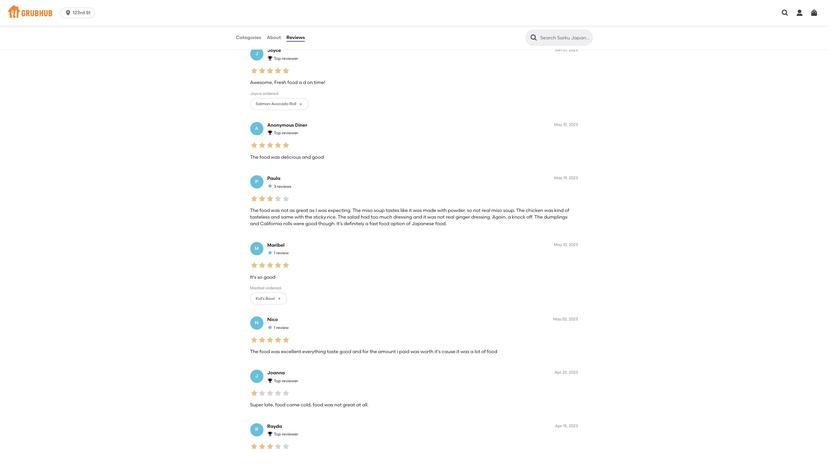 Task type: describe. For each thing, give the bounding box(es) containing it.
2 as from the left
[[310, 208, 315, 213]]

tasteless
[[250, 214, 270, 220]]

super late, food came cold, food was not great at all.
[[250, 402, 369, 408]]

expecting.
[[328, 208, 352, 213]]

1 review for nico
[[274, 326, 289, 330]]

2023 for the food was excellent everything taste good and for the amount i paid was worth it's cause it was a lot of food
[[569, 317, 579, 322]]

apr 15, 2023
[[556, 424, 579, 428]]

the food was excellent everything taste good and for the amount i paid was worth it's cause it was a lot of food
[[250, 349, 498, 355]]

food right lot
[[487, 349, 498, 355]]

was up california
[[271, 208, 280, 213]]

3
[[274, 184, 276, 189]]

0 vertical spatial i
[[250, 26, 252, 32]]

joyce ordered:
[[250, 91, 279, 96]]

not up dressing.
[[474, 208, 481, 213]]

again,
[[493, 214, 507, 220]]

lot
[[475, 349, 481, 355]]

categories
[[236, 35, 261, 40]]

worth
[[421, 349, 434, 355]]

was down made
[[428, 214, 437, 220]]

dressing.
[[472, 214, 492, 220]]

n
[[255, 320, 259, 326]]

the down expecting.
[[338, 214, 346, 220]]

maribel for maribel ordered:
[[250, 286, 265, 290]]

apr for joanna
[[555, 370, 562, 375]]

a left lot
[[471, 349, 474, 355]]

0 horizontal spatial of
[[406, 221, 411, 227]]

the food was not as great as i was expecting. the miso soup tastes like it was made with powder, so not real miso soup. the chicken was kind of tasteless and same with the sticky rice. the salad had too much dressing and it was not real ginger dressing. again, a knock off. the dumplings and california rolls were good though. it's definitely a fast food option of japanese food.
[[250, 208, 570, 227]]

late,
[[265, 402, 274, 408]]

reviews button
[[286, 26, 305, 50]]

was right paid
[[411, 349, 420, 355]]

salmon
[[256, 102, 271, 106]]

and left for
[[353, 349, 362, 355]]

the up 'tasteless'
[[250, 208, 259, 213]]

ordered: for so
[[266, 286, 282, 290]]

bowl
[[266, 296, 275, 301]]

rice.
[[327, 214, 337, 220]]

1 horizontal spatial great
[[343, 402, 355, 408]]

reviews
[[287, 35, 305, 40]]

trophy icon image for anonymous diner
[[268, 130, 273, 135]]

st
[[86, 10, 91, 16]]

svg image inside "123rd st" button
[[65, 10, 72, 16]]

2023 for it's so good
[[569, 242, 579, 247]]

2023 for the food was not as great as i was expecting. the miso soup tastes like it was made with powder, so not real miso soup. the chicken was kind of tasteless and same with the sticky rice. the salad had too much dressing and it was not real ginger dressing. again, a knock off. the dumplings and california rolls were good though. it's definitely a fast food option of japanese food.
[[569, 176, 579, 180]]

Search Sarku Japan Teriyaki & Sushi Express search field
[[540, 35, 591, 41]]

1 svg image from the left
[[782, 9, 790, 17]]

excellent
[[281, 349, 301, 355]]

reviewer for rayda
[[282, 432, 298, 437]]

definitely
[[344, 221, 365, 227]]

31,
[[564, 122, 568, 127]]

kid's
[[256, 296, 265, 301]]

not up food.
[[438, 214, 445, 220]]

and down 'tasteless'
[[250, 221, 259, 227]]

it up "dressing"
[[409, 208, 412, 213]]

r
[[255, 427, 258, 433]]

amount
[[378, 349, 396, 355]]

maribel for maribel
[[268, 242, 285, 248]]

anonymous diner
[[268, 122, 308, 128]]

at
[[356, 402, 361, 408]]

nico
[[268, 317, 278, 323]]

food left d
[[288, 80, 298, 85]]

made
[[423, 208, 437, 213]]

15,
[[564, 424, 568, 428]]

not left at
[[335, 402, 342, 408]]

awesome, fresh food a d on time!
[[250, 80, 326, 85]]

awesome,
[[250, 80, 273, 85]]

kid's bowl button
[[250, 293, 287, 305]]

123rd st button
[[61, 8, 98, 18]]

roll
[[290, 102, 297, 106]]

the inside "the food was not as great as i was expecting. the miso soup tastes like it was made with powder, so not real miso soup. the chicken was kind of tasteless and same with the sticky rice. the salad had too much dressing and it was not real ginger dressing. again, a knock off. the dumplings and california rolls were good though. it's definitely a fast food option of japanese food."
[[305, 214, 313, 220]]

may for it's so good
[[554, 242, 563, 247]]

123rd
[[73, 10, 85, 16]]

good inside "the food was not as great as i was expecting. the miso soup tastes like it was made with powder, so not real miso soup. the chicken was kind of tasteless and same with the sticky rice. the salad had too much dressing and it was not real ginger dressing. again, a knock off. the dumplings and california rolls were good though. it's definitely a fast food option of japanese food."
[[306, 221, 317, 227]]

food up 'tasteless'
[[260, 208, 270, 213]]

everything
[[302, 349, 326, 355]]

may 02, 2023
[[554, 317, 579, 322]]

cause
[[442, 349, 456, 355]]

taste
[[327, 349, 339, 355]]

reviewer for joyce
[[282, 56, 298, 61]]

chicken
[[526, 208, 544, 213]]

too
[[371, 214, 379, 220]]

joyce for joyce
[[268, 48, 281, 53]]

jun 07, 2023
[[555, 48, 579, 52]]

was left lot
[[461, 349, 470, 355]]

about button
[[267, 26, 281, 50]]

fresh
[[275, 80, 287, 85]]

good right taste
[[340, 349, 352, 355]]

rolls
[[284, 221, 292, 227]]

07,
[[563, 48, 568, 52]]

maribel ordered:
[[250, 286, 282, 290]]

0 horizontal spatial so
[[258, 275, 263, 280]]

search icon image
[[530, 34, 538, 42]]

0 vertical spatial with
[[438, 208, 447, 213]]

good right delicious
[[312, 154, 324, 160]]

fast
[[370, 221, 378, 227]]

salad
[[348, 214, 360, 220]]

1 review for maribel
[[274, 251, 289, 256]]

i like it
[[250, 26, 264, 32]]

food.
[[436, 221, 447, 227]]

paula
[[268, 176, 281, 181]]

may 31, 2023
[[555, 122, 579, 127]]

time!
[[314, 80, 326, 85]]

came
[[287, 402, 300, 408]]

a left fast
[[366, 221, 369, 227]]

22,
[[563, 370, 568, 375]]

were
[[294, 221, 305, 227]]

much
[[380, 214, 393, 220]]

and up california
[[271, 214, 280, 220]]

d
[[303, 80, 306, 85]]

apr for rayda
[[556, 424, 563, 428]]

food right late, at the left of the page
[[275, 402, 286, 408]]

i inside "the food was not as great as i was expecting. the miso soup tastes like it was made with powder, so not real miso soup. the chicken was kind of tasteless and same with the sticky rice. the salad had too much dressing and it was not real ginger dressing. again, a knock off. the dumplings and california rolls were good though. it's definitely a fast food option of japanese food."
[[316, 208, 317, 213]]

and up japanese
[[414, 214, 423, 220]]

j for joanna
[[255, 374, 258, 379]]

same
[[281, 214, 294, 220]]

reviewer for joanna
[[282, 379, 298, 383]]

2 horizontal spatial of
[[565, 208, 570, 213]]

about
[[267, 35, 281, 40]]

food up joanna
[[260, 349, 270, 355]]

a
[[255, 126, 259, 131]]

anonymous
[[268, 122, 294, 128]]

10,
[[564, 242, 568, 247]]

california
[[260, 221, 282, 227]]

1 horizontal spatial real
[[482, 208, 491, 213]]

2 svg image from the left
[[796, 9, 804, 17]]

was up dumplings
[[545, 208, 554, 213]]



Task type: locate. For each thing, give the bounding box(es) containing it.
top reviewer
[[274, 56, 298, 61], [274, 131, 298, 135], [274, 379, 298, 383], [274, 432, 298, 437]]

the
[[250, 154, 259, 160], [250, 208, 259, 213], [353, 208, 361, 213], [517, 208, 525, 213], [338, 214, 346, 220], [535, 214, 543, 220], [250, 349, 259, 355]]

plus icon image inside kid's bowl button
[[278, 297, 282, 301]]

1 1 review from the top
[[274, 251, 289, 256]]

good down sticky
[[306, 221, 317, 227]]

1 horizontal spatial i
[[316, 208, 317, 213]]

top down "about" button
[[274, 56, 281, 61]]

on
[[307, 80, 313, 85]]

0 vertical spatial maribel
[[268, 242, 285, 248]]

of down "dressing"
[[406, 221, 411, 227]]

trophy icon image down anonymous
[[268, 130, 273, 135]]

rayda
[[268, 424, 282, 429]]

4 2023 from the top
[[569, 242, 579, 247]]

1 vertical spatial of
[[406, 221, 411, 227]]

review for nico
[[277, 326, 289, 330]]

2023 for awesome, fresh food a d on time!
[[569, 48, 579, 52]]

top reviewer down anonymous diner
[[274, 131, 298, 135]]

2023 right 02,
[[569, 317, 579, 322]]

main navigation navigation
[[0, 0, 829, 26]]

trophy icon image for joyce
[[268, 55, 273, 61]]

2023 for super late, food came cold, food was not great at all.
[[569, 370, 579, 375]]

review down the nico
[[277, 326, 289, 330]]

the down chicken
[[535, 214, 543, 220]]

1 vertical spatial j
[[255, 374, 258, 379]]

0 horizontal spatial svg image
[[782, 9, 790, 17]]

salmon avocado roll button
[[250, 98, 309, 110]]

food down much
[[379, 221, 390, 227]]

as up same
[[290, 208, 295, 213]]

top down anonymous
[[274, 131, 281, 135]]

miso up the 'had'
[[362, 208, 373, 213]]

so inside "the food was not as great as i was expecting. the miso soup tastes like it was made with powder, so not real miso soup. the chicken was kind of tasteless and same with the sticky rice. the salad had too much dressing and it was not real ginger dressing. again, a knock off. the dumplings and california rolls were good though. it's definitely a fast food option of japanese food."
[[467, 208, 472, 213]]

it's so good
[[250, 275, 276, 280]]

ordered: up salmon avocado roll
[[263, 91, 279, 96]]

j for joyce
[[255, 51, 258, 57]]

1 horizontal spatial as
[[310, 208, 315, 213]]

top for joanna
[[274, 379, 281, 383]]

0 horizontal spatial plus icon image
[[278, 297, 282, 301]]

not
[[281, 208, 289, 213], [474, 208, 481, 213], [438, 214, 445, 220], [335, 402, 342, 408]]

1 horizontal spatial of
[[482, 349, 486, 355]]

it up japanese
[[424, 214, 427, 220]]

0 horizontal spatial as
[[290, 208, 295, 213]]

reviews
[[277, 184, 292, 189]]

7 2023 from the top
[[569, 424, 579, 428]]

kind
[[555, 208, 564, 213]]

plus icon image right roll at the top of the page
[[299, 102, 303, 106]]

had
[[361, 214, 370, 220]]

with
[[438, 208, 447, 213], [295, 214, 304, 220]]

it's
[[250, 275, 257, 280]]

1 review from the top
[[277, 251, 289, 256]]

0 vertical spatial joyce
[[268, 48, 281, 53]]

miso up again,
[[492, 208, 503, 213]]

so up ginger
[[467, 208, 472, 213]]

was left made
[[413, 208, 422, 213]]

2 vertical spatial of
[[482, 349, 486, 355]]

review
[[277, 251, 289, 256], [277, 326, 289, 330]]

with up were
[[295, 214, 304, 220]]

0 horizontal spatial maribel
[[250, 286, 265, 290]]

2023 right "19,"
[[569, 176, 579, 180]]

1 horizontal spatial so
[[467, 208, 472, 213]]

1 down the nico
[[274, 326, 276, 330]]

delicious
[[281, 154, 301, 160]]

1 horizontal spatial with
[[438, 208, 447, 213]]

soup
[[374, 208, 385, 213]]

1 top from the top
[[274, 56, 281, 61]]

real
[[482, 208, 491, 213], [446, 214, 455, 220]]

0 horizontal spatial the
[[305, 214, 313, 220]]

1 horizontal spatial plus icon image
[[299, 102, 303, 106]]

1
[[274, 251, 276, 256], [274, 326, 276, 330]]

2023 right 15,
[[569, 424, 579, 428]]

japanese
[[412, 221, 435, 227]]

review right m
[[277, 251, 289, 256]]

plus icon image for good
[[278, 297, 282, 301]]

1 trophy icon image from the top
[[268, 55, 273, 61]]

1 vertical spatial review
[[277, 326, 289, 330]]

2 reviewer from the top
[[282, 131, 298, 135]]

2 1 from the top
[[274, 326, 276, 330]]

jun
[[555, 48, 562, 52]]

dumplings
[[544, 214, 568, 220]]

plus icon image for food
[[299, 102, 303, 106]]

may left 02,
[[554, 317, 562, 322]]

may for the food was not as great as i was expecting. the miso soup tastes like it was made with powder, so not real miso soup. the chicken was kind of tasteless and same with the sticky rice. the salad had too much dressing and it was not real ginger dressing. again, a knock off. the dumplings and california rolls were good though. it's definitely a fast food option of japanese food.
[[555, 176, 563, 180]]

0 horizontal spatial with
[[295, 214, 304, 220]]

02,
[[563, 317, 568, 322]]

trophy icon image down "about" button
[[268, 55, 273, 61]]

5 2023 from the top
[[569, 317, 579, 322]]

0 horizontal spatial svg image
[[65, 10, 72, 16]]

plus icon image inside salmon avocado roll button
[[299, 102, 303, 106]]

the
[[305, 214, 313, 220], [370, 349, 377, 355]]

3 reviewer from the top
[[282, 379, 298, 383]]

3 top from the top
[[274, 379, 281, 383]]

for
[[363, 349, 369, 355]]

1 vertical spatial ordered:
[[266, 286, 282, 290]]

0 vertical spatial 1
[[274, 251, 276, 256]]

j left joanna
[[255, 374, 258, 379]]

svg image
[[811, 9, 819, 17], [65, 10, 72, 16]]

may for the food was delicious and good
[[555, 122, 563, 127]]

may left 10,
[[554, 242, 563, 247]]

0 horizontal spatial miso
[[362, 208, 373, 213]]

reviewer down joanna
[[282, 379, 298, 383]]

reviewer down reviews button
[[282, 56, 298, 61]]

0 vertical spatial the
[[305, 214, 313, 220]]

3 top reviewer from the top
[[274, 379, 298, 383]]

reviewer down rayda
[[282, 432, 298, 437]]

1 vertical spatial so
[[258, 275, 263, 280]]

all.
[[362, 402, 369, 408]]

top reviewer for joyce
[[274, 56, 298, 61]]

it's
[[337, 221, 343, 227]]

trophy icon image down rayda
[[268, 431, 273, 437]]

like inside "the food was not as great as i was expecting. the miso soup tastes like it was made with powder, so not real miso soup. the chicken was kind of tasteless and same with the sticky rice. the salad had too much dressing and it was not real ginger dressing. again, a knock off. the dumplings and california rolls were good though. it's definitely a fast food option of japanese food."
[[401, 208, 408, 213]]

1 miso from the left
[[362, 208, 373, 213]]

trophy icon image for joanna
[[268, 378, 273, 383]]

top reviewer for anonymous diner
[[274, 131, 298, 135]]

salmon avocado roll
[[256, 102, 297, 106]]

1 vertical spatial great
[[343, 402, 355, 408]]

trophy icon image for rayda
[[268, 431, 273, 437]]

apr left 22,
[[555, 370, 562, 375]]

i up sticky
[[316, 208, 317, 213]]

4 top reviewer from the top
[[274, 432, 298, 437]]

top reviewer down joanna
[[274, 379, 298, 383]]

2023
[[569, 48, 579, 52], [569, 122, 579, 127], [569, 176, 579, 180], [569, 242, 579, 247], [569, 317, 579, 322], [569, 370, 579, 375], [569, 424, 579, 428]]

1 2023 from the top
[[569, 48, 579, 52]]

food
[[288, 80, 298, 85], [260, 154, 270, 160], [260, 208, 270, 213], [379, 221, 390, 227], [260, 349, 270, 355], [487, 349, 498, 355], [275, 402, 286, 408], [313, 402, 323, 408]]

1 vertical spatial apr
[[556, 424, 563, 428]]

the up p
[[250, 154, 259, 160]]

sticky
[[314, 214, 326, 220]]

so
[[467, 208, 472, 213], [258, 275, 263, 280]]

0 horizontal spatial i
[[250, 26, 252, 32]]

was left excellent
[[271, 349, 280, 355]]

1 horizontal spatial like
[[401, 208, 408, 213]]

like
[[253, 26, 260, 32], [401, 208, 408, 213]]

1 for maribel
[[274, 251, 276, 256]]

1 vertical spatial joyce
[[250, 91, 262, 96]]

a down soup.
[[508, 214, 511, 220]]

apr
[[555, 370, 562, 375], [556, 424, 563, 428]]

joyce
[[268, 48, 281, 53], [250, 91, 262, 96]]

0 vertical spatial ordered:
[[263, 91, 279, 96]]

as up sticky
[[310, 208, 315, 213]]

3 trophy icon image from the top
[[268, 378, 273, 383]]

like up categories
[[253, 26, 260, 32]]

0 horizontal spatial real
[[446, 214, 455, 220]]

diner
[[295, 122, 308, 128]]

top down rayda
[[274, 432, 281, 437]]

1 vertical spatial real
[[446, 214, 455, 220]]

2 2023 from the top
[[569, 122, 579, 127]]

1 horizontal spatial svg image
[[811, 9, 819, 17]]

top for joyce
[[274, 56, 281, 61]]

1 vertical spatial like
[[401, 208, 408, 213]]

joanna
[[268, 370, 285, 376]]

was left delicious
[[271, 154, 280, 160]]

1 horizontal spatial the
[[370, 349, 377, 355]]

2023 right 10,
[[569, 242, 579, 247]]

plus icon image right bowl
[[278, 297, 282, 301]]

categories button
[[236, 26, 262, 50]]

was right cold,
[[325, 402, 333, 408]]

1 j from the top
[[255, 51, 258, 57]]

0 horizontal spatial joyce
[[250, 91, 262, 96]]

miso
[[362, 208, 373, 213], [492, 208, 503, 213]]

1 horizontal spatial svg image
[[796, 9, 804, 17]]

it
[[261, 26, 264, 32], [409, 208, 412, 213], [424, 214, 427, 220], [457, 349, 460, 355]]

real down powder,
[[446, 214, 455, 220]]

like up "dressing"
[[401, 208, 408, 213]]

knock
[[512, 214, 526, 220]]

the up knock on the top
[[517, 208, 525, 213]]

great up were
[[296, 208, 308, 213]]

2 top from the top
[[274, 131, 281, 135]]

0 horizontal spatial great
[[296, 208, 308, 213]]

1 review
[[274, 251, 289, 256], [274, 326, 289, 330]]

1 vertical spatial 1
[[274, 326, 276, 330]]

option
[[391, 221, 405, 227]]

0 vertical spatial like
[[253, 26, 260, 32]]

review for maribel
[[277, 251, 289, 256]]

1 1 from the top
[[274, 251, 276, 256]]

good
[[312, 154, 324, 160], [306, 221, 317, 227], [264, 275, 276, 280], [340, 349, 352, 355]]

top reviewer down rayda
[[274, 432, 298, 437]]

star icon image
[[250, 67, 258, 75], [258, 67, 266, 75], [266, 67, 274, 75], [274, 67, 282, 75], [282, 67, 290, 75], [250, 141, 258, 149], [258, 141, 266, 149], [266, 141, 274, 149], [274, 141, 282, 149], [282, 141, 290, 149], [268, 183, 273, 189], [250, 195, 258, 203], [258, 195, 266, 203], [266, 195, 274, 203], [274, 195, 282, 203], [282, 195, 290, 203], [268, 250, 273, 255], [250, 262, 258, 269], [258, 262, 266, 269], [266, 262, 274, 269], [274, 262, 282, 269], [282, 262, 290, 269], [268, 325, 273, 330], [250, 336, 258, 344], [258, 336, 266, 344], [266, 336, 274, 344], [274, 336, 282, 344], [282, 336, 290, 344], [250, 389, 258, 397], [258, 389, 266, 397], [266, 389, 274, 397], [274, 389, 282, 397], [282, 389, 290, 397], [250, 443, 258, 451], [258, 443, 266, 451], [266, 443, 274, 451], [274, 443, 282, 451], [282, 443, 290, 451]]

it's
[[435, 349, 441, 355]]

and
[[302, 154, 311, 160], [271, 214, 280, 220], [414, 214, 423, 220], [250, 221, 259, 227], [353, 349, 362, 355]]

2 review from the top
[[277, 326, 289, 330]]

top for rayda
[[274, 432, 281, 437]]

reviewer
[[282, 56, 298, 61], [282, 131, 298, 135], [282, 379, 298, 383], [282, 432, 298, 437]]

may for the food was excellent everything taste good and for the amount i paid was worth it's cause it was a lot of food
[[554, 317, 562, 322]]

the food was delicious and good
[[250, 154, 324, 160]]

1 vertical spatial plus icon image
[[278, 297, 282, 301]]

great left at
[[343, 402, 355, 408]]

dressing
[[394, 214, 413, 220]]

reviewer down anonymous diner
[[282, 131, 298, 135]]

of right lot
[[482, 349, 486, 355]]

1 review right m
[[274, 251, 289, 256]]

joyce down awesome,
[[250, 91, 262, 96]]

2 1 review from the top
[[274, 326, 289, 330]]

kid's bowl
[[256, 296, 275, 301]]

apr 22, 2023
[[555, 370, 579, 375]]

good up maribel ordered:
[[264, 275, 276, 280]]

a left d
[[299, 80, 302, 85]]

not up same
[[281, 208, 289, 213]]

0 vertical spatial review
[[277, 251, 289, 256]]

avocado
[[271, 102, 289, 106]]

1 right m
[[274, 251, 276, 256]]

1 as from the left
[[290, 208, 295, 213]]

2 miso from the left
[[492, 208, 503, 213]]

0 vertical spatial great
[[296, 208, 308, 213]]

with right made
[[438, 208, 447, 213]]

off.
[[527, 214, 534, 220]]

ginger
[[456, 214, 470, 220]]

0 vertical spatial of
[[565, 208, 570, 213]]

2023 right 07,
[[569, 48, 579, 52]]

p
[[255, 179, 258, 185]]

real up dressing.
[[482, 208, 491, 213]]

2 top reviewer from the top
[[274, 131, 298, 135]]

0 vertical spatial 1 review
[[274, 251, 289, 256]]

top reviewer for joanna
[[274, 379, 298, 383]]

1 reviewer from the top
[[282, 56, 298, 61]]

1 horizontal spatial miso
[[492, 208, 503, 213]]

the down n
[[250, 349, 259, 355]]

0 vertical spatial so
[[467, 208, 472, 213]]

and right delicious
[[302, 154, 311, 160]]

1 vertical spatial the
[[370, 349, 377, 355]]

2023 for the food was delicious and good
[[569, 122, 579, 127]]

food up paula
[[260, 154, 270, 160]]

4 top from the top
[[274, 432, 281, 437]]

tastes
[[386, 208, 400, 213]]

joyce for joyce ordered:
[[250, 91, 262, 96]]

3 reviews
[[274, 184, 292, 189]]

1 horizontal spatial maribel
[[268, 242, 285, 248]]

so right it's
[[258, 275, 263, 280]]

reviewer for anonymous diner
[[282, 131, 298, 135]]

may left "19,"
[[555, 176, 563, 180]]

top down joanna
[[274, 379, 281, 383]]

1 review down the nico
[[274, 326, 289, 330]]

svg image
[[782, 9, 790, 17], [796, 9, 804, 17]]

may left 31,
[[555, 122, 563, 127]]

though.
[[319, 221, 336, 227]]

j down categories button
[[255, 51, 258, 57]]

food right cold,
[[313, 402, 323, 408]]

2023 right 22,
[[569, 370, 579, 375]]

top for anonymous diner
[[274, 131, 281, 135]]

1 for nico
[[274, 326, 276, 330]]

may 10, 2023
[[554, 242, 579, 247]]

super
[[250, 402, 263, 408]]

trophy icon image
[[268, 55, 273, 61], [268, 130, 273, 135], [268, 378, 273, 383], [268, 431, 273, 437]]

the up the salad
[[353, 208, 361, 213]]

ordered: for fresh
[[263, 91, 279, 96]]

1 top reviewer from the top
[[274, 56, 298, 61]]

maribel right m
[[268, 242, 285, 248]]

0 horizontal spatial like
[[253, 26, 260, 32]]

ordered: up bowl
[[266, 286, 282, 290]]

i up categories
[[250, 26, 252, 32]]

was up sticky
[[318, 208, 327, 213]]

0 vertical spatial real
[[482, 208, 491, 213]]

4 trophy icon image from the top
[[268, 431, 273, 437]]

it right cause
[[457, 349, 460, 355]]

of right kind
[[565, 208, 570, 213]]

it left "about" button
[[261, 26, 264, 32]]

the left sticky
[[305, 214, 313, 220]]

plus icon image
[[299, 102, 303, 106], [278, 297, 282, 301]]

1 vertical spatial 1 review
[[274, 326, 289, 330]]

great inside "the food was not as great as i was expecting. the miso soup tastes like it was made with powder, so not real miso soup. the chicken was kind of tasteless and same with the sticky rice. the salad had too much dressing and it was not real ginger dressing. again, a knock off. the dumplings and california rolls were good though. it's definitely a fast food option of japanese food."
[[296, 208, 308, 213]]

may
[[555, 122, 563, 127], [555, 176, 563, 180], [554, 242, 563, 247], [554, 317, 562, 322]]

6 2023 from the top
[[569, 370, 579, 375]]

3 2023 from the top
[[569, 176, 579, 180]]

123rd st
[[73, 10, 91, 16]]

1 vertical spatial maribel
[[250, 286, 265, 290]]

cold,
[[301, 402, 312, 408]]

top reviewer down reviews button
[[274, 56, 298, 61]]

4 reviewer from the top
[[282, 432, 298, 437]]

2 trophy icon image from the top
[[268, 130, 273, 135]]

0 vertical spatial apr
[[555, 370, 562, 375]]

i
[[250, 26, 252, 32], [316, 208, 317, 213]]

1 horizontal spatial joyce
[[268, 48, 281, 53]]

0 vertical spatial j
[[255, 51, 258, 57]]

top reviewer for rayda
[[274, 432, 298, 437]]

i
[[397, 349, 398, 355]]

the right for
[[370, 349, 377, 355]]

0 vertical spatial plus icon image
[[299, 102, 303, 106]]

1 vertical spatial with
[[295, 214, 304, 220]]

1 vertical spatial i
[[316, 208, 317, 213]]

2 j from the top
[[255, 374, 258, 379]]



Task type: vqa. For each thing, say whether or not it's contained in the screenshot.
1 review to the bottom
yes



